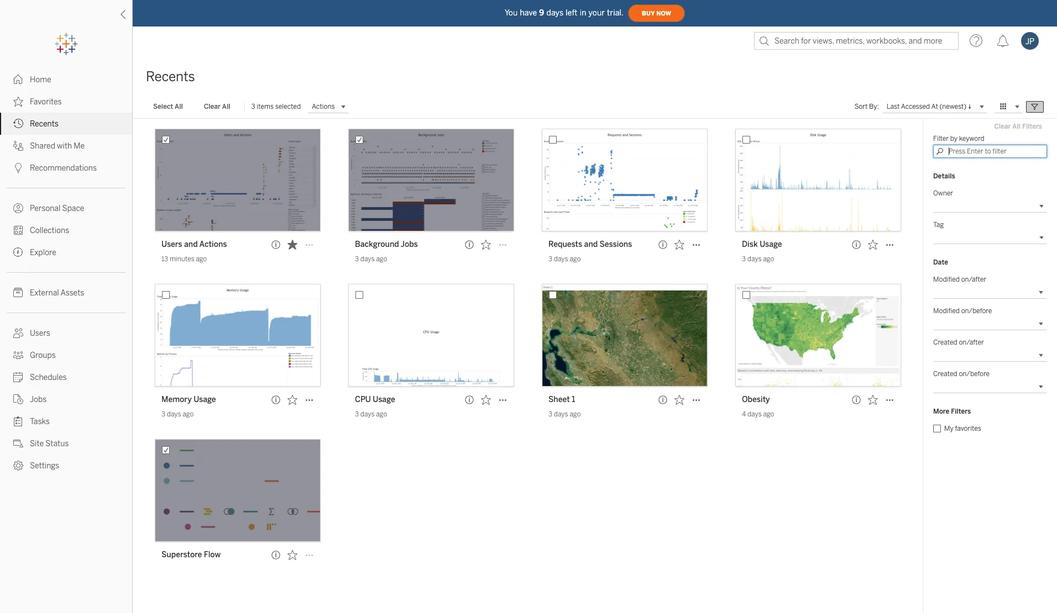 Task type: locate. For each thing, give the bounding box(es) containing it.
3 for requests and sessions
[[548, 255, 552, 263]]

3 days ago for cpu
[[355, 411, 387, 419]]

clear inside button
[[994, 123, 1011, 130]]

1 horizontal spatial jobs
[[401, 240, 418, 249]]

tasks
[[30, 417, 50, 427]]

jobs link
[[0, 389, 132, 411]]

buy now button
[[628, 4, 685, 22]]

days down memory
[[167, 411, 181, 419]]

3 down "requests"
[[548, 255, 552, 263]]

3 days ago down disk usage
[[742, 255, 774, 263]]

1 vertical spatial filters
[[951, 408, 971, 416]]

users up 13
[[161, 240, 182, 249]]

site status
[[30, 440, 69, 449]]

modified on/after
[[933, 276, 986, 284]]

users inside main navigation. press the up and down arrow keys to access links. element
[[30, 329, 50, 338]]

on/after for modified on/after
[[961, 276, 986, 284]]

0 horizontal spatial all
[[175, 103, 183, 111]]

9
[[539, 8, 544, 17]]

4 days ago
[[742, 411, 774, 419]]

6 by text only_f5he34f image from the top
[[13, 417, 23, 427]]

3 days ago for background
[[355, 255, 387, 263]]

minutes
[[170, 255, 194, 263]]

1 horizontal spatial recents
[[146, 69, 195, 85]]

by text only_f5he34f image inside settings link
[[13, 461, 23, 471]]

actions up 13 minutes ago
[[199, 240, 227, 249]]

status
[[45, 440, 69, 449]]

1 vertical spatial on/before
[[959, 370, 990, 378]]

filters
[[1022, 123, 1042, 130], [951, 408, 971, 416]]

ago for sheet
[[570, 411, 581, 419]]

and left sessions
[[584, 240, 598, 249]]

by text only_f5he34f image
[[13, 75, 23, 85], [13, 119, 23, 129], [13, 163, 23, 173], [13, 203, 23, 213], [13, 226, 23, 236], [13, 248, 23, 258], [13, 351, 23, 360], [13, 373, 23, 383], [13, 439, 23, 449], [13, 461, 23, 471]]

by text only_f5he34f image for shared with me
[[13, 141, 23, 151]]

sort
[[855, 103, 868, 111]]

by text only_f5he34f image inside jobs link
[[13, 395, 23, 405]]

at
[[931, 102, 938, 110]]

0 vertical spatial modified
[[933, 276, 960, 284]]

ago down background at top
[[376, 255, 387, 263]]

3 days ago for sheet
[[548, 411, 581, 419]]

days right the 9 on the top right of page
[[546, 8, 564, 17]]

requests
[[548, 240, 582, 249]]

by text only_f5he34f image for collections
[[13, 226, 23, 236]]

created on/before
[[933, 370, 990, 378]]

flow
[[204, 551, 221, 560]]

now
[[656, 10, 671, 17]]

1 vertical spatial recents
[[30, 119, 58, 129]]

8 by text only_f5he34f image from the top
[[13, 373, 23, 383]]

recents
[[146, 69, 195, 85], [30, 119, 58, 129]]

by text only_f5he34f image inside groups link
[[13, 351, 23, 360]]

0 vertical spatial users
[[161, 240, 182, 249]]

10 by text only_f5he34f image from the top
[[13, 461, 23, 471]]

days down the 'sheet 1'
[[554, 411, 568, 419]]

site
[[30, 440, 44, 449]]

days for sheet
[[554, 411, 568, 419]]

3 down cpu
[[355, 411, 359, 419]]

ago for users
[[196, 255, 207, 263]]

by text only_f5he34f image inside personal space link
[[13, 203, 23, 213]]

days for cpu
[[360, 411, 375, 419]]

disk
[[742, 240, 758, 249]]

superstore flow
[[161, 551, 221, 560]]

by text only_f5he34f image inside shared with me link
[[13, 141, 23, 151]]

4 by text only_f5he34f image from the top
[[13, 328, 23, 338]]

9 by text only_f5he34f image from the top
[[13, 439, 23, 449]]

2 modified from the top
[[933, 307, 960, 315]]

1 vertical spatial modified
[[933, 307, 960, 315]]

3 down sheet at the right of the page
[[548, 411, 552, 419]]

3 days ago
[[355, 255, 387, 263], [548, 255, 581, 263], [742, 255, 774, 263], [161, 411, 194, 419], [355, 411, 387, 419], [548, 411, 581, 419]]

personal space link
[[0, 197, 132, 219]]

recents up select all
[[146, 69, 195, 85]]

days down background at top
[[360, 255, 375, 263]]

1 vertical spatial jobs
[[30, 395, 47, 405]]

clear all filters button
[[989, 120, 1047, 133]]

3 days ago down the 'sheet 1'
[[548, 411, 581, 419]]

2 created from the top
[[933, 370, 957, 378]]

personal space
[[30, 204, 84, 213]]

by text only_f5he34f image for groups
[[13, 351, 23, 360]]

collections link
[[0, 219, 132, 242]]

1 modified from the top
[[933, 276, 960, 284]]

all left items
[[222, 103, 230, 111]]

0 horizontal spatial recents
[[30, 119, 58, 129]]

by text only_f5he34f image for tasks
[[13, 417, 23, 427]]

filters up my favorites
[[951, 408, 971, 416]]

0 horizontal spatial users
[[30, 329, 50, 338]]

left
[[566, 8, 578, 17]]

clear for clear all filters
[[994, 123, 1011, 130]]

items
[[257, 103, 274, 111]]

ago down obesity
[[763, 411, 774, 419]]

by text only_f5he34f image inside recents link
[[13, 119, 23, 129]]

5 by text only_f5he34f image from the top
[[13, 226, 23, 236]]

modified down date
[[933, 276, 960, 284]]

memory
[[161, 395, 192, 405]]

by text only_f5he34f image inside site status link
[[13, 439, 23, 449]]

by text only_f5he34f image for settings
[[13, 461, 23, 471]]

4 by text only_f5he34f image from the top
[[13, 203, 23, 213]]

1 horizontal spatial usage
[[373, 395, 395, 405]]

date
[[933, 259, 948, 266]]

on/before up created on/before text box
[[959, 370, 990, 378]]

and up 13 minutes ago
[[184, 240, 198, 249]]

0 horizontal spatial usage
[[194, 395, 216, 405]]

all inside button
[[222, 103, 230, 111]]

1 vertical spatial clear
[[994, 123, 1011, 130]]

Created on/before text field
[[933, 380, 1047, 394]]

clear right select all
[[204, 103, 221, 111]]

days
[[546, 8, 564, 17], [360, 255, 375, 263], [554, 255, 568, 263], [747, 255, 762, 263], [167, 411, 181, 419], [360, 411, 375, 419], [554, 411, 568, 419], [747, 411, 762, 419]]

sort by:
[[855, 103, 879, 111]]

0 vertical spatial jobs
[[401, 240, 418, 249]]

grid view image
[[998, 102, 1008, 112]]

groups
[[30, 351, 56, 360]]

0 vertical spatial on/after
[[961, 276, 986, 284]]

ago down memory usage
[[183, 411, 194, 419]]

5 by text only_f5he34f image from the top
[[13, 395, 23, 405]]

all inside "button"
[[175, 103, 183, 111]]

groups link
[[0, 344, 132, 367]]

1 horizontal spatial and
[[584, 240, 598, 249]]

2 horizontal spatial all
[[1012, 123, 1021, 130]]

ago for requests
[[570, 255, 581, 263]]

all inside button
[[1012, 123, 1021, 130]]

0 horizontal spatial filters
[[951, 408, 971, 416]]

0 horizontal spatial jobs
[[30, 395, 47, 405]]

days for requests
[[554, 255, 568, 263]]

on/after up "created on/after" text field
[[959, 339, 984, 347]]

3 down memory
[[161, 411, 165, 419]]

usage right disk
[[760, 240, 782, 249]]

1 horizontal spatial actions
[[312, 103, 335, 111]]

last
[[887, 102, 900, 110]]

0 vertical spatial on/before
[[961, 307, 992, 315]]

all for clear all
[[222, 103, 230, 111]]

1 and from the left
[[184, 240, 198, 249]]

by
[[950, 135, 958, 143]]

ago down users and actions
[[196, 255, 207, 263]]

days down disk
[[747, 255, 762, 263]]

by text only_f5he34f image inside external assets link
[[13, 288, 23, 298]]

clear for clear all
[[204, 103, 221, 111]]

0 vertical spatial clear
[[204, 103, 221, 111]]

1 horizontal spatial filters
[[1022, 123, 1042, 130]]

ago down disk usage
[[763, 255, 774, 263]]

1 by text only_f5he34f image from the top
[[13, 97, 23, 107]]

usage right memory
[[194, 395, 216, 405]]

by text only_f5he34f image for site status
[[13, 439, 23, 449]]

3 down background at top
[[355, 255, 359, 263]]

usage
[[760, 240, 782, 249], [194, 395, 216, 405], [373, 395, 395, 405]]

2 by text only_f5he34f image from the top
[[13, 119, 23, 129]]

3 days ago down cpu usage
[[355, 411, 387, 419]]

all up the filter by keyword text box
[[1012, 123, 1021, 130]]

schedules
[[30, 373, 67, 383]]

3 by text only_f5he34f image from the top
[[13, 288, 23, 298]]

with
[[57, 142, 72, 151]]

by text only_f5he34f image for recents
[[13, 119, 23, 129]]

0 vertical spatial created
[[933, 339, 957, 347]]

days down cpu
[[360, 411, 375, 419]]

2 by text only_f5he34f image from the top
[[13, 141, 23, 151]]

users for users and actions
[[161, 240, 182, 249]]

by text only_f5he34f image inside 'tasks' link
[[13, 417, 23, 427]]

on/after up modified on/after text field
[[961, 276, 986, 284]]

3 days ago down memory
[[161, 411, 194, 419]]

usage for memory usage
[[194, 395, 216, 405]]

created for created on/after
[[933, 339, 957, 347]]

all right 'select'
[[175, 103, 183, 111]]

0 vertical spatial actions
[[312, 103, 335, 111]]

days for memory
[[167, 411, 181, 419]]

6 by text only_f5he34f image from the top
[[13, 248, 23, 258]]

by text only_f5he34f image for favorites
[[13, 97, 23, 107]]

sheet 1
[[548, 395, 575, 405]]

1 by text only_f5he34f image from the top
[[13, 75, 23, 85]]

all for select all
[[175, 103, 183, 111]]

me
[[74, 142, 85, 151]]

and
[[184, 240, 198, 249], [584, 240, 598, 249]]

1 horizontal spatial users
[[161, 240, 182, 249]]

jobs up tasks in the bottom left of the page
[[30, 395, 47, 405]]

in
[[580, 8, 586, 17]]

users
[[161, 240, 182, 249], [30, 329, 50, 338]]

clear down the grid view "icon"
[[994, 123, 1011, 130]]

personal
[[30, 204, 60, 213]]

created down created on/after
[[933, 370, 957, 378]]

clear inside button
[[204, 103, 221, 111]]

2 horizontal spatial usage
[[760, 240, 782, 249]]

on/before
[[961, 307, 992, 315], [959, 370, 990, 378]]

Modified on/before text field
[[933, 317, 1047, 331]]

jobs inside jobs link
[[30, 395, 47, 405]]

0 horizontal spatial actions
[[199, 240, 227, 249]]

3
[[251, 103, 255, 111], [355, 255, 359, 263], [548, 255, 552, 263], [742, 255, 746, 263], [161, 411, 165, 419], [355, 411, 359, 419], [548, 411, 552, 419]]

7 by text only_f5he34f image from the top
[[13, 351, 23, 360]]

3 days ago down background at top
[[355, 255, 387, 263]]

ago for memory
[[183, 411, 194, 419]]

all
[[175, 103, 183, 111], [222, 103, 230, 111], [1012, 123, 1021, 130]]

2 and from the left
[[584, 240, 598, 249]]

on/before up modified on/before text field
[[961, 307, 992, 315]]

13 minutes ago
[[161, 255, 207, 263]]

users for users
[[30, 329, 50, 338]]

by text only_f5he34f image for users
[[13, 328, 23, 338]]

3 days ago down "requests"
[[548, 255, 581, 263]]

by text only_f5he34f image inside favorites link
[[13, 97, 23, 107]]

details
[[933, 172, 955, 180]]

by text only_f5he34f image inside schedules "link"
[[13, 373, 23, 383]]

(newest)
[[940, 102, 966, 110]]

1 vertical spatial created
[[933, 370, 957, 378]]

jobs
[[401, 240, 418, 249], [30, 395, 47, 405]]

select all
[[153, 103, 183, 111]]

jobs right background at top
[[401, 240, 418, 249]]

1 created from the top
[[933, 339, 957, 347]]

by text only_f5he34f image inside "explore" link
[[13, 248, 23, 258]]

actions inside popup button
[[312, 103, 335, 111]]

clear
[[204, 103, 221, 111], [994, 123, 1011, 130]]

0 vertical spatial filters
[[1022, 123, 1042, 130]]

created
[[933, 339, 957, 347], [933, 370, 957, 378]]

ago
[[196, 255, 207, 263], [376, 255, 387, 263], [570, 255, 581, 263], [763, 255, 774, 263], [183, 411, 194, 419], [376, 411, 387, 419], [570, 411, 581, 419], [763, 411, 774, 419]]

1 horizontal spatial clear
[[994, 123, 1011, 130]]

usage for cpu usage
[[373, 395, 395, 405]]

days down "requests"
[[554, 255, 568, 263]]

Search for views, metrics, workbooks, and more text field
[[754, 32, 959, 50]]

explore
[[30, 248, 56, 258]]

by text only_f5he34f image inside users link
[[13, 328, 23, 338]]

ago down "requests"
[[570, 255, 581, 263]]

filters up the filter by keyword text box
[[1022, 123, 1042, 130]]

modified up created on/after
[[933, 307, 960, 315]]

ago down cpu usage
[[376, 411, 387, 419]]

you have 9 days left in your trial.
[[505, 8, 624, 17]]

4
[[742, 411, 746, 419]]

by text only_f5he34f image inside 'collections' link
[[13, 226, 23, 236]]

more
[[933, 408, 949, 416]]

created up created on/before
[[933, 339, 957, 347]]

memory usage
[[161, 395, 216, 405]]

3 by text only_f5he34f image from the top
[[13, 163, 23, 173]]

3 down disk
[[742, 255, 746, 263]]

0 horizontal spatial clear
[[204, 103, 221, 111]]

actions right selected
[[312, 103, 335, 111]]

by text only_f5he34f image inside home link
[[13, 75, 23, 85]]

by text only_f5he34f image for personal space
[[13, 203, 23, 213]]

selected
[[275, 103, 301, 111]]

settings link
[[0, 455, 132, 477]]

1 vertical spatial users
[[30, 329, 50, 338]]

3 for memory usage
[[161, 411, 165, 419]]

usage right cpu
[[373, 395, 395, 405]]

3 items selected
[[251, 103, 301, 111]]

by text only_f5he34f image inside recommendations link
[[13, 163, 23, 173]]

ago for disk
[[763, 255, 774, 263]]

1 vertical spatial on/after
[[959, 339, 984, 347]]

ago down 1
[[570, 411, 581, 419]]

0 horizontal spatial and
[[184, 240, 198, 249]]

recents up the shared
[[30, 119, 58, 129]]

1 horizontal spatial all
[[222, 103, 230, 111]]

by text only_f5he34f image
[[13, 97, 23, 107], [13, 141, 23, 151], [13, 288, 23, 298], [13, 328, 23, 338], [13, 395, 23, 405], [13, 417, 23, 427]]

3 days ago for memory
[[161, 411, 194, 419]]

Created on/after text field
[[933, 349, 1047, 362]]

collections
[[30, 226, 69, 236]]

usage for disk usage
[[760, 240, 782, 249]]

by text only_f5he34f image for explore
[[13, 248, 23, 258]]

buy
[[642, 10, 655, 17]]

users up groups
[[30, 329, 50, 338]]

users and actions
[[161, 240, 227, 249]]



Task type: vqa. For each thing, say whether or not it's contained in the screenshot.
the middle Tooltip Info Icon
no



Task type: describe. For each thing, give the bounding box(es) containing it.
site status link
[[0, 433, 132, 455]]

3 for disk usage
[[742, 255, 746, 263]]

disk usage
[[742, 240, 782, 249]]

days right the 4
[[747, 411, 762, 419]]

on/before for modified on/before
[[961, 307, 992, 315]]

cpu usage
[[355, 395, 395, 405]]

obesity
[[742, 395, 770, 405]]

background
[[355, 240, 399, 249]]

shared with me
[[30, 142, 85, 151]]

settings
[[30, 462, 59, 471]]

trial.
[[607, 8, 624, 17]]

recommendations link
[[0, 157, 132, 179]]

by text only_f5he34f image for jobs
[[13, 395, 23, 405]]

3 left items
[[251, 103, 255, 111]]

tasks link
[[0, 411, 132, 433]]

by text only_f5he34f image for external assets
[[13, 288, 23, 298]]

more filters
[[933, 408, 971, 416]]

3 for cpu usage
[[355, 411, 359, 419]]

you
[[505, 8, 518, 17]]

home link
[[0, 69, 132, 91]]

explore link
[[0, 242, 132, 264]]

cpu
[[355, 395, 371, 405]]

and for sessions
[[584, 240, 598, 249]]

modified for modified on/after
[[933, 276, 960, 284]]

favorites
[[30, 97, 62, 107]]

filter
[[933, 135, 949, 143]]

favorites link
[[0, 91, 132, 113]]

on/before for created on/before
[[959, 370, 990, 378]]

filters inside button
[[1022, 123, 1042, 130]]

schedules link
[[0, 367, 132, 389]]

modified on/before
[[933, 307, 992, 315]]

recents link
[[0, 113, 132, 135]]

external assets
[[30, 289, 84, 298]]

all for clear all filters
[[1012, 123, 1021, 130]]

3 for background jobs
[[355, 255, 359, 263]]

your
[[589, 8, 605, 17]]

keyword
[[959, 135, 984, 143]]

13
[[161, 255, 168, 263]]

created on/after
[[933, 339, 984, 347]]

select
[[153, 103, 173, 111]]

assets
[[60, 289, 84, 298]]

accessed
[[901, 102, 930, 110]]

on/after for created on/after
[[959, 339, 984, 347]]

have
[[520, 8, 537, 17]]

my
[[944, 425, 954, 433]]

my favorites
[[944, 425, 981, 433]]

filter by keyword
[[933, 135, 984, 143]]

3 for sheet 1
[[548, 411, 552, 419]]

sheet
[[548, 395, 570, 405]]

1 vertical spatial actions
[[199, 240, 227, 249]]

buy now
[[642, 10, 671, 17]]

Filter by keyword text field
[[933, 145, 1047, 158]]

by text only_f5he34f image for schedules
[[13, 373, 23, 383]]

3 days ago for disk
[[742, 255, 774, 263]]

1
[[572, 395, 575, 405]]

external
[[30, 289, 59, 298]]

3 days ago for requests
[[548, 255, 581, 263]]

external assets link
[[0, 282, 132, 304]]

by text only_f5he34f image for recommendations
[[13, 163, 23, 173]]

modified for modified on/before
[[933, 307, 960, 315]]

main navigation. press the up and down arrow keys to access links. element
[[0, 69, 132, 477]]

clear all button
[[197, 100, 237, 113]]

owner
[[933, 190, 953, 197]]

ago for cpu
[[376, 411, 387, 419]]

clear all filters
[[994, 123, 1042, 130]]

Modified on/after text field
[[933, 286, 1047, 299]]

shared
[[30, 142, 55, 151]]

and for actions
[[184, 240, 198, 249]]

0 vertical spatial recents
[[146, 69, 195, 85]]

space
[[62, 204, 84, 213]]

tag
[[933, 221, 944, 229]]

favorites
[[955, 425, 981, 433]]

days for disk
[[747, 255, 762, 263]]

recommendations
[[30, 164, 97, 173]]

requests and sessions
[[548, 240, 632, 249]]

days for background
[[360, 255, 375, 263]]

superstore
[[161, 551, 202, 560]]

shared with me link
[[0, 135, 132, 157]]

by text only_f5he34f image for home
[[13, 75, 23, 85]]

ago for background
[[376, 255, 387, 263]]

navigation panel element
[[0, 33, 132, 477]]

actions button
[[307, 100, 349, 113]]

home
[[30, 75, 51, 85]]

select all button
[[146, 100, 190, 113]]

background jobs
[[355, 240, 418, 249]]

recents inside main navigation. press the up and down arrow keys to access links. element
[[30, 119, 58, 129]]

created for created on/before
[[933, 370, 957, 378]]

last accessed at (newest)
[[887, 102, 966, 110]]



